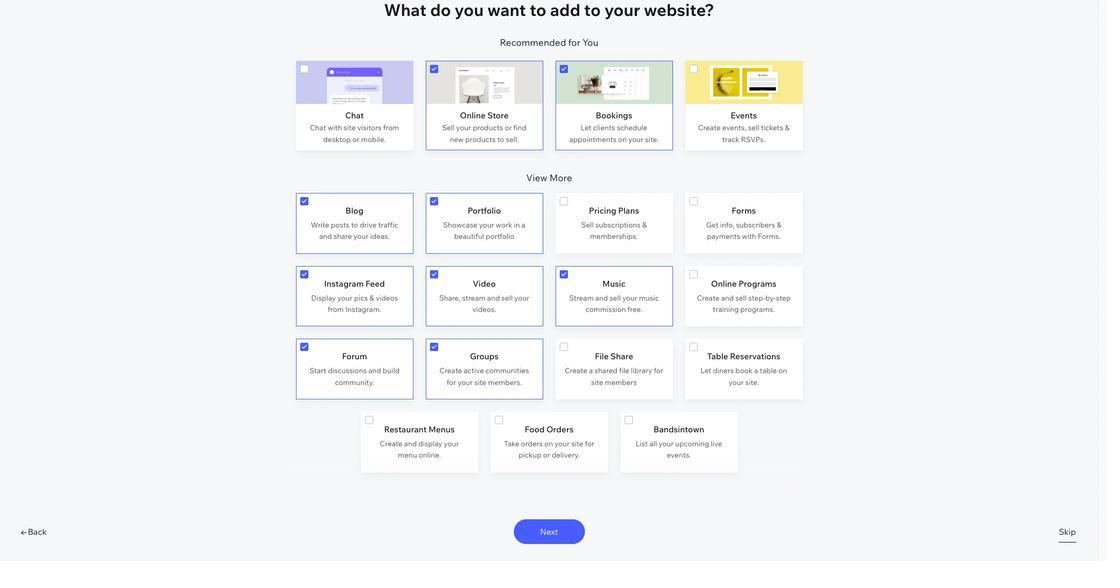 Task type: describe. For each thing, give the bounding box(es) containing it.
orders
[[547, 425, 574, 435]]

& inside pricing plans sell subscriptions & memberships.
[[643, 221, 647, 230]]

forms list item
[[686, 193, 803, 254]]

site inside chat chat with site visitors from desktop or mobile.
[[344, 123, 356, 133]]

create inside the events create events, sell tickets & track rsvps.
[[699, 123, 721, 133]]

bandsintown list all your upcoming live events.
[[636, 425, 723, 460]]

pics
[[354, 293, 368, 303]]

or inside food orders take orders on your site for pickup or delivery.
[[543, 451, 551, 460]]

your inside food orders take orders on your site for pickup or delivery.
[[555, 439, 570, 449]]

video share, stream and sell your videos.
[[440, 279, 530, 314]]

on inside food orders take orders on your site for pickup or delivery.
[[545, 439, 553, 449]]

videos.
[[473, 305, 497, 314]]

your inside bookings let clients schedule appointments on your site.
[[629, 135, 644, 144]]

groups create active communities for your site members.
[[440, 352, 529, 387]]

or inside chat chat with site visitors from desktop or mobile.
[[353, 135, 360, 144]]

start
[[310, 366, 326, 376]]

sell inside online programs create and sell step-by-step training programs.
[[736, 293, 747, 303]]

site inside groups create active communities for your site members.
[[475, 378, 487, 387]]

0 vertical spatial products
[[473, 123, 503, 133]]

from inside the instagram feed display your pics & videos from instagram.
[[328, 305, 344, 314]]

forum
[[342, 352, 367, 362]]

communities
[[486, 366, 529, 376]]

events list item
[[686, 61, 803, 151]]

chat list item
[[296, 61, 414, 151]]

←back button
[[12, 521, 95, 543]]

your inside groups create active communities for your site members.
[[458, 378, 473, 387]]

groups
[[470, 352, 499, 362]]

forum start discussions and build community.
[[310, 352, 400, 387]]

your inside bandsintown list all your upcoming live events.
[[659, 439, 674, 449]]

←back
[[20, 527, 47, 537]]

list containing blog
[[289, 187, 810, 479]]

display
[[311, 293, 336, 303]]

pricing plans sell subscriptions & memberships.
[[582, 206, 647, 241]]

food orders list item
[[491, 412, 608, 473]]

plans
[[619, 206, 640, 216]]

your inside table reservations let diners book a table on your site.
[[729, 378, 744, 387]]

sell for online
[[442, 123, 455, 133]]

music
[[639, 293, 659, 303]]

members.
[[488, 378, 522, 387]]

info,
[[721, 221, 735, 230]]

list
[[636, 439, 648, 449]]

get
[[707, 221, 719, 230]]

forms get info, subscribers & payments with forms.
[[707, 206, 782, 241]]

create for online programs
[[697, 293, 720, 303]]

display
[[419, 439, 443, 449]]

site. inside bookings let clients schedule appointments on your site.
[[645, 135, 659, 144]]

site. inside table reservations let diners book a table on your site.
[[746, 378, 759, 387]]

instagram.
[[346, 305, 382, 314]]

sell inside the events create events, sell tickets & track rsvps.
[[749, 123, 760, 133]]

and for online programs
[[722, 293, 734, 303]]

all
[[650, 439, 657, 449]]

instagram feed list item
[[296, 266, 414, 327]]

take
[[504, 439, 520, 449]]

let inside bookings let clients schedule appointments on your site.
[[581, 123, 592, 133]]

beautiful
[[454, 232, 484, 241]]

skip button
[[1060, 521, 1077, 543]]

site inside file share create a shared file library for site members
[[592, 378, 604, 387]]

recommended for you
[[500, 36, 599, 48]]

bookings let clients schedule appointments on your site.
[[570, 110, 659, 144]]

traffic
[[378, 221, 398, 230]]

your inside video share, stream and sell your videos.
[[515, 293, 530, 303]]

store
[[488, 110, 509, 120]]

rsvps.
[[741, 135, 766, 144]]

build
[[383, 366, 400, 376]]

feed
[[366, 279, 385, 289]]

stream
[[569, 293, 594, 303]]

view more
[[527, 172, 572, 184]]

clients
[[593, 123, 616, 133]]

in
[[514, 221, 520, 230]]

members
[[605, 378, 637, 387]]

& inside forms get info, subscribers & payments with forms.
[[777, 221, 782, 230]]

site inside food orders take orders on your site for pickup or delivery.
[[572, 439, 584, 449]]

drive
[[360, 221, 377, 230]]

by-
[[766, 293, 776, 303]]

live
[[711, 439, 723, 449]]

restaurant menus create and display your menu online.
[[380, 425, 459, 460]]

share
[[334, 232, 352, 241]]

for inside food orders take orders on your site for pickup or delivery.
[[585, 439, 595, 449]]

step-
[[749, 293, 766, 303]]

book
[[736, 366, 753, 376]]

video list item
[[426, 266, 543, 327]]

music stream and sell your music commission free.
[[569, 279, 659, 314]]

posts
[[331, 221, 350, 230]]

groups list item
[[426, 339, 543, 400]]

a inside file share create a shared file library for site members
[[589, 366, 593, 376]]

pricing plans list item
[[556, 193, 673, 254]]

commission
[[586, 305, 626, 314]]

visitors
[[358, 123, 382, 133]]

from inside chat chat with site visitors from desktop or mobile.
[[383, 123, 399, 133]]

delivery.
[[552, 451, 580, 460]]

blog write posts to drive traffic and share your ideas.
[[311, 206, 398, 241]]

discussions
[[328, 366, 367, 376]]

bookings list item
[[556, 61, 673, 151]]

appointments
[[570, 135, 617, 144]]

create for file share
[[565, 366, 588, 376]]

& inside the events create events, sell tickets & track rsvps.
[[785, 123, 790, 133]]

sell.
[[506, 135, 519, 144]]

you
[[583, 36, 599, 48]]

a for portfolio
[[522, 221, 526, 230]]

portfolio
[[468, 206, 501, 216]]

subscriptions
[[596, 221, 641, 230]]

share,
[[440, 293, 461, 303]]

instagram feed display your pics & videos from instagram.
[[311, 279, 398, 314]]

bandsintown
[[654, 425, 705, 435]]

music
[[603, 279, 626, 289]]

with inside chat chat with site visitors from desktop or mobile.
[[328, 123, 342, 133]]

step
[[776, 293, 791, 303]]

with inside forms get info, subscribers & payments with forms.
[[742, 232, 757, 241]]



Task type: locate. For each thing, give the bounding box(es) containing it.
online programs create and sell step-by-step training programs.
[[697, 279, 791, 314]]

let
[[581, 123, 592, 133], [701, 366, 712, 376]]

online left store
[[460, 110, 486, 120]]

on inside table reservations let diners book a table on your site.
[[779, 366, 788, 376]]

1 list from the top
[[289, 54, 810, 157]]

sell inside video share, stream and sell your videos.
[[502, 293, 513, 303]]

2 vertical spatial on
[[545, 439, 553, 449]]

and for forum
[[369, 366, 381, 376]]

products right new
[[466, 135, 496, 144]]

table
[[708, 352, 729, 362]]

site down active
[[475, 378, 487, 387]]

file share create a shared file library for site members
[[565, 352, 664, 387]]

sell down music
[[610, 293, 621, 303]]

pickup
[[519, 451, 542, 460]]

to inside blog write posts to drive traffic and share your ideas.
[[351, 221, 358, 230]]

1 horizontal spatial from
[[383, 123, 399, 133]]

on
[[619, 135, 627, 144], [779, 366, 788, 376], [545, 439, 553, 449]]

site.
[[645, 135, 659, 144], [746, 378, 759, 387]]

to inside "online store sell your products or find new products to sell."
[[498, 135, 505, 144]]

new
[[450, 135, 464, 144]]

bookings
[[596, 110, 633, 120]]

training
[[713, 305, 739, 314]]

online inside "online store sell your products or find new products to sell."
[[460, 110, 486, 120]]

events.
[[667, 451, 691, 460]]

online.
[[419, 451, 441, 460]]

and up training
[[722, 293, 734, 303]]

your inside music stream and sell your music commission free.
[[623, 293, 638, 303]]

0 vertical spatial sell
[[442, 123, 455, 133]]

sell inside pricing plans sell subscriptions & memberships.
[[582, 221, 594, 230]]

list
[[289, 54, 810, 157], [289, 187, 810, 479]]

upcoming
[[676, 439, 710, 449]]

subscribers
[[737, 221, 776, 230]]

online
[[460, 110, 486, 120], [712, 279, 737, 289]]

create up menu
[[380, 439, 403, 449]]

to left 'sell.'
[[498, 135, 505, 144]]

1 vertical spatial to
[[351, 221, 358, 230]]

file share list item
[[556, 339, 673, 400]]

on inside bookings let clients schedule appointments on your site.
[[619, 135, 627, 144]]

1 vertical spatial sell
[[582, 221, 594, 230]]

with up desktop
[[328, 123, 342, 133]]

forms.
[[758, 232, 781, 241]]

a right the 'in'
[[522, 221, 526, 230]]

next button
[[514, 520, 585, 545]]

online store list item
[[426, 61, 543, 151]]

1 vertical spatial site.
[[746, 378, 759, 387]]

0 horizontal spatial or
[[353, 135, 360, 144]]

2 horizontal spatial a
[[755, 366, 759, 376]]

create
[[699, 123, 721, 133], [697, 293, 720, 303], [440, 366, 462, 376], [565, 366, 588, 376], [380, 439, 403, 449]]

& right pics
[[370, 293, 374, 303]]

1 vertical spatial list
[[289, 187, 810, 479]]

1 vertical spatial or
[[353, 135, 360, 144]]

0 horizontal spatial to
[[351, 221, 358, 230]]

0 horizontal spatial let
[[581, 123, 592, 133]]

chat up 'visitors' on the left of the page
[[345, 110, 364, 120]]

0 horizontal spatial on
[[545, 439, 553, 449]]

sell inside music stream and sell your music commission free.
[[610, 293, 621, 303]]

1 horizontal spatial to
[[498, 135, 505, 144]]

free.
[[628, 305, 643, 314]]

create inside restaurant menus create and display your menu online.
[[380, 439, 403, 449]]

restaurant
[[384, 425, 427, 435]]

let inside table reservations let diners book a table on your site.
[[701, 366, 712, 376]]

your
[[456, 123, 471, 133], [629, 135, 644, 144], [479, 221, 494, 230], [354, 232, 369, 241], [338, 293, 353, 303], [515, 293, 530, 303], [623, 293, 638, 303], [458, 378, 473, 387], [729, 378, 744, 387], [444, 439, 459, 449], [555, 439, 570, 449], [659, 439, 674, 449]]

ideas.
[[370, 232, 390, 241]]

reservations
[[730, 352, 781, 362]]

your down instagram
[[338, 293, 353, 303]]

site down shared
[[592, 378, 604, 387]]

and inside music stream and sell your music commission free.
[[596, 293, 608, 303]]

file
[[619, 366, 630, 376]]

a for table
[[755, 366, 759, 376]]

shared
[[595, 366, 618, 376]]

online store sell your products or find new products to sell.
[[442, 110, 527, 144]]

and up menu
[[404, 439, 417, 449]]

and up commission
[[596, 293, 608, 303]]

create inside file share create a shared file library for site members
[[565, 366, 588, 376]]

& inside the instagram feed display your pics & videos from instagram.
[[370, 293, 374, 303]]

sell up new
[[442, 123, 455, 133]]

food
[[525, 425, 545, 435]]

your down the portfolio
[[479, 221, 494, 230]]

to left drive
[[351, 221, 358, 230]]

music list item
[[556, 266, 673, 327]]

site up desktop
[[344, 123, 356, 133]]

your up new
[[456, 123, 471, 133]]

library
[[631, 366, 653, 376]]

sell up "rsvps." on the top of page
[[749, 123, 760, 133]]

1 horizontal spatial chat
[[345, 110, 364, 120]]

blog
[[346, 206, 364, 216]]

desktop
[[323, 135, 351, 144]]

menus
[[429, 425, 455, 435]]

and down write
[[319, 232, 332, 241]]

2 horizontal spatial on
[[779, 366, 788, 376]]

create left the "events,"
[[699, 123, 721, 133]]

portfolio showcase your work in a beautiful portfolio
[[443, 206, 526, 241]]

site. down schedule
[[645, 135, 659, 144]]

0 vertical spatial chat
[[345, 110, 364, 120]]

sell right 'stream'
[[502, 293, 513, 303]]

forum list item
[[296, 339, 414, 400]]

on right "orders"
[[545, 439, 553, 449]]

let up appointments
[[581, 123, 592, 133]]

or left the mobile.
[[353, 135, 360, 144]]

0 vertical spatial to
[[498, 135, 505, 144]]

1 horizontal spatial on
[[619, 135, 627, 144]]

1 vertical spatial let
[[701, 366, 712, 376]]

your right all
[[659, 439, 674, 449]]

your down drive
[[354, 232, 369, 241]]

a right book
[[755, 366, 759, 376]]

1 horizontal spatial sell
[[582, 221, 594, 230]]

diners
[[713, 366, 734, 376]]

events create events, sell tickets & track rsvps.
[[699, 110, 790, 144]]

1 horizontal spatial let
[[701, 366, 712, 376]]

a inside portfolio showcase your work in a beautiful portfolio
[[522, 221, 526, 230]]

table reservations let diners book a table on your site.
[[701, 352, 788, 387]]

showcase
[[443, 221, 478, 230]]

online for online programs
[[712, 279, 737, 289]]

create left active
[[440, 366, 462, 376]]

and up videos.
[[487, 293, 500, 303]]

a inside table reservations let diners book a table on your site.
[[755, 366, 759, 376]]

restaurant menus list item
[[361, 412, 478, 473]]

recommended
[[500, 36, 567, 48]]

a left shared
[[589, 366, 593, 376]]

or inside "online store sell your products or find new products to sell."
[[505, 123, 512, 133]]

online programs list item
[[686, 266, 803, 327]]

0 horizontal spatial online
[[460, 110, 486, 120]]

events,
[[723, 123, 747, 133]]

create up training
[[697, 293, 720, 303]]

for inside file share create a shared file library for site members
[[654, 366, 664, 376]]

1 vertical spatial online
[[712, 279, 737, 289]]

events
[[731, 110, 757, 120]]

view
[[527, 172, 548, 184]]

0 vertical spatial list
[[289, 54, 810, 157]]

skip
[[1060, 527, 1077, 537]]

sell inside "online store sell your products or find new products to sell."
[[442, 123, 455, 133]]

from down display
[[328, 305, 344, 314]]

memberships.
[[590, 232, 638, 241]]

0 horizontal spatial from
[[328, 305, 344, 314]]

0 vertical spatial online
[[460, 110, 486, 120]]

sell for pricing
[[582, 221, 594, 230]]

chat up desktop
[[310, 123, 326, 133]]

your inside "online store sell your products or find new products to sell."
[[456, 123, 471, 133]]

stream
[[462, 293, 486, 303]]

site. down book
[[746, 378, 759, 387]]

& right the tickets
[[785, 123, 790, 133]]

sell left step-
[[736, 293, 747, 303]]

blog list item
[[296, 193, 414, 254]]

community.
[[335, 378, 374, 387]]

a
[[522, 221, 526, 230], [589, 366, 593, 376], [755, 366, 759, 376]]

0 horizontal spatial sell
[[442, 123, 455, 133]]

schedule
[[617, 123, 648, 133]]

0 horizontal spatial with
[[328, 123, 342, 133]]

online up training
[[712, 279, 737, 289]]

bandsintown list item
[[621, 412, 738, 473]]

your up free.
[[623, 293, 638, 303]]

your down active
[[458, 378, 473, 387]]

0 vertical spatial or
[[505, 123, 512, 133]]

create inside online programs create and sell step-by-step training programs.
[[697, 293, 720, 303]]

table reservations list item
[[686, 339, 803, 400]]

next
[[541, 527, 559, 537]]

0 vertical spatial site.
[[645, 135, 659, 144]]

your inside the instagram feed display your pics & videos from instagram.
[[338, 293, 353, 303]]

payments
[[707, 232, 741, 241]]

or right pickup
[[543, 451, 551, 460]]

and inside blog write posts to drive traffic and share your ideas.
[[319, 232, 332, 241]]

track
[[723, 135, 740, 144]]

file
[[595, 352, 609, 362]]

active
[[464, 366, 484, 376]]

0 vertical spatial let
[[581, 123, 592, 133]]

& up forms.
[[777, 221, 782, 230]]

your inside blog write posts to drive traffic and share your ideas.
[[354, 232, 369, 241]]

1 vertical spatial with
[[742, 232, 757, 241]]

for inside groups create active communities for your site members.
[[447, 378, 456, 387]]

create inside groups create active communities for your site members.
[[440, 366, 462, 376]]

your right 'stream'
[[515, 293, 530, 303]]

and for restaurant menus
[[404, 439, 417, 449]]

find
[[514, 123, 527, 133]]

on down schedule
[[619, 135, 627, 144]]

your up delivery.
[[555, 439, 570, 449]]

with down the 'subscribers'
[[742, 232, 757, 241]]

mobile.
[[361, 135, 386, 144]]

0 vertical spatial from
[[383, 123, 399, 133]]

0 horizontal spatial chat
[[310, 123, 326, 133]]

1 vertical spatial on
[[779, 366, 788, 376]]

and inside restaurant menus create and display your menu online.
[[404, 439, 417, 449]]

list containing chat
[[289, 54, 810, 157]]

from up the mobile.
[[383, 123, 399, 133]]

create left shared
[[565, 366, 588, 376]]

1 horizontal spatial site.
[[746, 378, 759, 387]]

to
[[498, 135, 505, 144], [351, 221, 358, 230]]

2 list from the top
[[289, 187, 810, 479]]

1 horizontal spatial online
[[712, 279, 737, 289]]

work
[[496, 221, 513, 230]]

your inside restaurant menus create and display your menu online.
[[444, 439, 459, 449]]

chat chat with site visitors from desktop or mobile.
[[310, 110, 399, 144]]

sell
[[749, 123, 760, 133], [502, 293, 513, 303], [610, 293, 621, 303], [736, 293, 747, 303]]

0 horizontal spatial a
[[522, 221, 526, 230]]

tickets
[[761, 123, 784, 133]]

site up delivery.
[[572, 439, 584, 449]]

write
[[311, 221, 329, 230]]

2 vertical spatial or
[[543, 451, 551, 460]]

online for online store
[[460, 110, 486, 120]]

and for video
[[487, 293, 500, 303]]

& right subscriptions
[[643, 221, 647, 230]]

your down menus
[[444, 439, 459, 449]]

let left the diners
[[701, 366, 712, 376]]

your down book
[[729, 378, 744, 387]]

and inside forum start discussions and build community.
[[369, 366, 381, 376]]

online inside online programs create and sell step-by-step training programs.
[[712, 279, 737, 289]]

1 vertical spatial from
[[328, 305, 344, 314]]

and inside online programs create and sell step-by-step training programs.
[[722, 293, 734, 303]]

on right table
[[779, 366, 788, 376]]

products down store
[[473, 123, 503, 133]]

1 vertical spatial chat
[[310, 123, 326, 133]]

videos
[[376, 293, 398, 303]]

2 horizontal spatial or
[[543, 451, 551, 460]]

portfolio list item
[[426, 193, 543, 254]]

or left find
[[505, 123, 512, 133]]

0 vertical spatial with
[[328, 123, 342, 133]]

1 horizontal spatial or
[[505, 123, 512, 133]]

portfolio
[[486, 232, 515, 241]]

and inside video share, stream and sell your videos.
[[487, 293, 500, 303]]

video
[[473, 279, 496, 289]]

0 vertical spatial on
[[619, 135, 627, 144]]

forms
[[732, 206, 756, 216]]

products
[[473, 123, 503, 133], [466, 135, 496, 144]]

1 horizontal spatial with
[[742, 232, 757, 241]]

more
[[550, 172, 572, 184]]

1 vertical spatial products
[[466, 135, 496, 144]]

create for restaurant menus
[[380, 439, 403, 449]]

and
[[319, 232, 332, 241], [487, 293, 500, 303], [596, 293, 608, 303], [722, 293, 734, 303], [369, 366, 381, 376], [404, 439, 417, 449]]

for
[[569, 36, 581, 48], [654, 366, 664, 376], [447, 378, 456, 387], [585, 439, 595, 449]]

programs
[[739, 279, 777, 289]]

0 horizontal spatial site.
[[645, 135, 659, 144]]

menu
[[398, 451, 417, 460]]

orders
[[521, 439, 543, 449]]

your inside portfolio showcase your work in a beautiful portfolio
[[479, 221, 494, 230]]

1 horizontal spatial a
[[589, 366, 593, 376]]

sell down "pricing"
[[582, 221, 594, 230]]

your down schedule
[[629, 135, 644, 144]]

and left build
[[369, 366, 381, 376]]



Task type: vqa. For each thing, say whether or not it's contained in the screenshot.
Food Orders list item at bottom
yes



